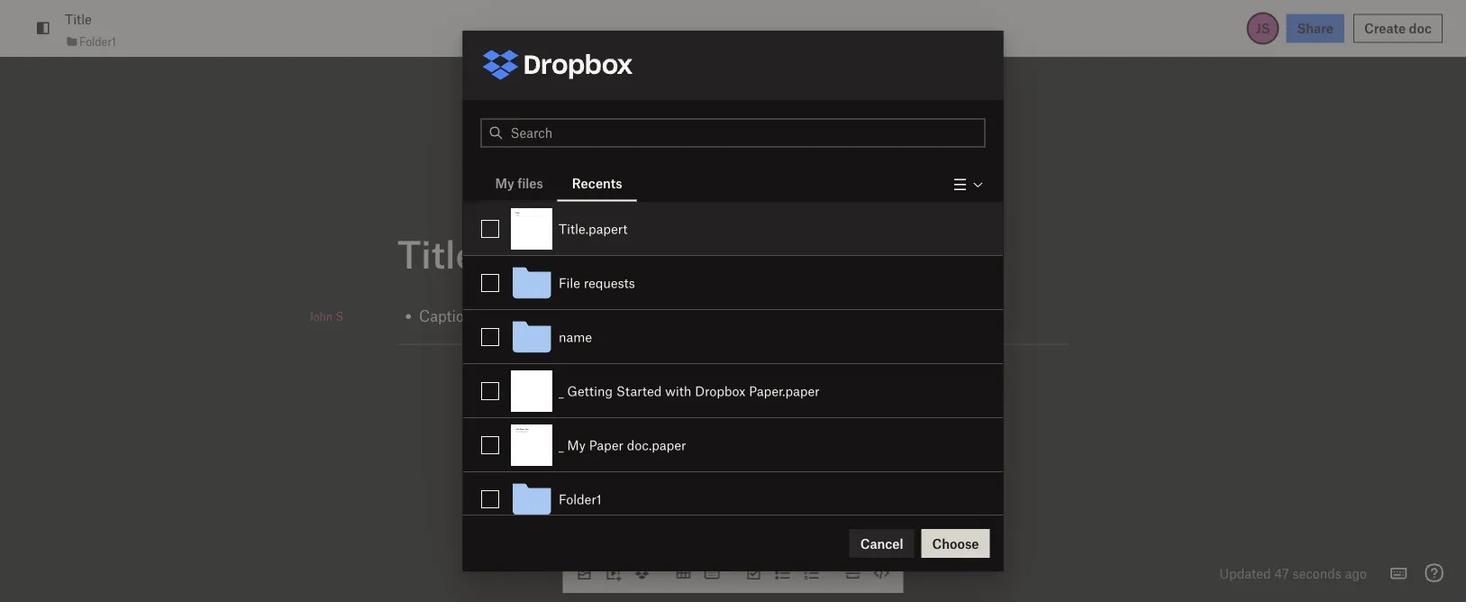 Task type: describe. For each thing, give the bounding box(es) containing it.
updated
[[1220, 565, 1271, 581]]

cancel button
[[850, 529, 914, 558]]

title.papert button
[[504, 201, 1004, 256]]

paper
[[589, 437, 623, 452]]

my files tab
[[481, 165, 558, 201]]

doc.paper
[[627, 437, 686, 452]]

seconds
[[1293, 565, 1342, 581]]

name
[[558, 329, 592, 344]]

cancel
[[860, 535, 904, 551]]

47
[[1275, 565, 1289, 581]]

with
[[665, 383, 691, 398]]

folder1 button
[[504, 472, 1004, 526]]

caption
[[419, 306, 473, 324]]

tab list containing my files
[[481, 165, 637, 201]]

_ for _ my paper doc.paper
[[558, 437, 563, 452]]

requests
[[583, 274, 635, 290]]

getting
[[567, 383, 612, 398]]

1 vertical spatial title
[[397, 230, 476, 276]]

title.papert
[[558, 220, 627, 236]]

recents tab
[[558, 165, 637, 201]]

_ my paper doc.paper
[[558, 437, 686, 452]]

ago
[[1345, 565, 1367, 581]]

doc
[[1409, 20, 1432, 36]]

0 vertical spatial title
[[65, 11, 92, 27]]

_ my paper doc.paper button
[[504, 418, 1004, 472]]

folder1 for folder1 link
[[79, 35, 116, 48]]



Task type: locate. For each thing, give the bounding box(es) containing it.
0 horizontal spatial my
[[495, 175, 514, 191]]

_ left paper
[[558, 437, 563, 452]]

2 _ from the top
[[558, 437, 563, 452]]

folder1 down paper
[[558, 491, 601, 507]]

file requests
[[558, 274, 635, 290]]

js
[[1256, 20, 1270, 36]]

file requests button
[[504, 256, 1004, 310]]

create
[[1364, 20, 1406, 36]]

my left paper
[[567, 437, 585, 452]]

1 vertical spatial my
[[567, 437, 585, 452]]

title
[[65, 11, 92, 27], [397, 230, 476, 276]]

folder1 inside button
[[558, 491, 601, 507]]

0 horizontal spatial folder1
[[79, 35, 116, 48]]

folder1 for "folder1" button
[[558, 491, 601, 507]]

folder1
[[79, 35, 116, 48], [558, 491, 601, 507]]

0 vertical spatial _
[[558, 383, 563, 398]]

title up folder1 link
[[65, 11, 92, 27]]

title link
[[65, 9, 92, 29]]

folder1 link
[[65, 32, 116, 50]]

my inside tab
[[495, 175, 514, 191]]

1 vertical spatial folder1
[[558, 491, 601, 507]]

1 horizontal spatial title
[[397, 230, 476, 276]]

_ getting started with dropbox paper.paper button
[[504, 364, 1004, 418]]

my
[[495, 175, 514, 191], [567, 437, 585, 452]]

started
[[616, 383, 661, 398]]

files
[[517, 175, 543, 191]]

create doc
[[1364, 20, 1432, 36]]

_ getting started with dropbox paper.paper
[[558, 383, 819, 398]]

row group
[[463, 201, 1004, 526]]

js button
[[1247, 12, 1279, 45]]

title up caption
[[397, 230, 476, 276]]

share button
[[1287, 14, 1345, 43]]

row group containing title.papert
[[463, 201, 1004, 526]]

tab list
[[481, 165, 637, 201]]

file
[[558, 274, 580, 290]]

my files
[[495, 175, 543, 191]]

1 vertical spatial _
[[558, 437, 563, 452]]

my inside button
[[567, 437, 585, 452]]

1 horizontal spatial folder1
[[558, 491, 601, 507]]

Search text field
[[511, 119, 985, 146]]

my left files
[[495, 175, 514, 191]]

1 _ from the top
[[558, 383, 563, 398]]

_ left the getting
[[558, 383, 563, 398]]

updated 47 seconds ago
[[1220, 565, 1367, 581]]

_ for _ getting started with dropbox paper.paper
[[558, 383, 563, 398]]

0 horizontal spatial title
[[65, 11, 92, 27]]

paper.paper
[[749, 383, 819, 398]]

dropbox
[[695, 383, 745, 398]]

create doc button
[[1354, 14, 1443, 43]]

0 vertical spatial folder1
[[79, 35, 116, 48]]

name button
[[504, 310, 1004, 364]]

_
[[558, 383, 563, 398], [558, 437, 563, 452]]

folder1 down title link
[[79, 35, 116, 48]]

recents
[[572, 175, 622, 191]]

1 horizontal spatial my
[[567, 437, 585, 452]]

share
[[1297, 20, 1334, 36]]

0 vertical spatial my
[[495, 175, 514, 191]]



Task type: vqa. For each thing, say whether or not it's contained in the screenshot.
the All your work, at your fingertips
no



